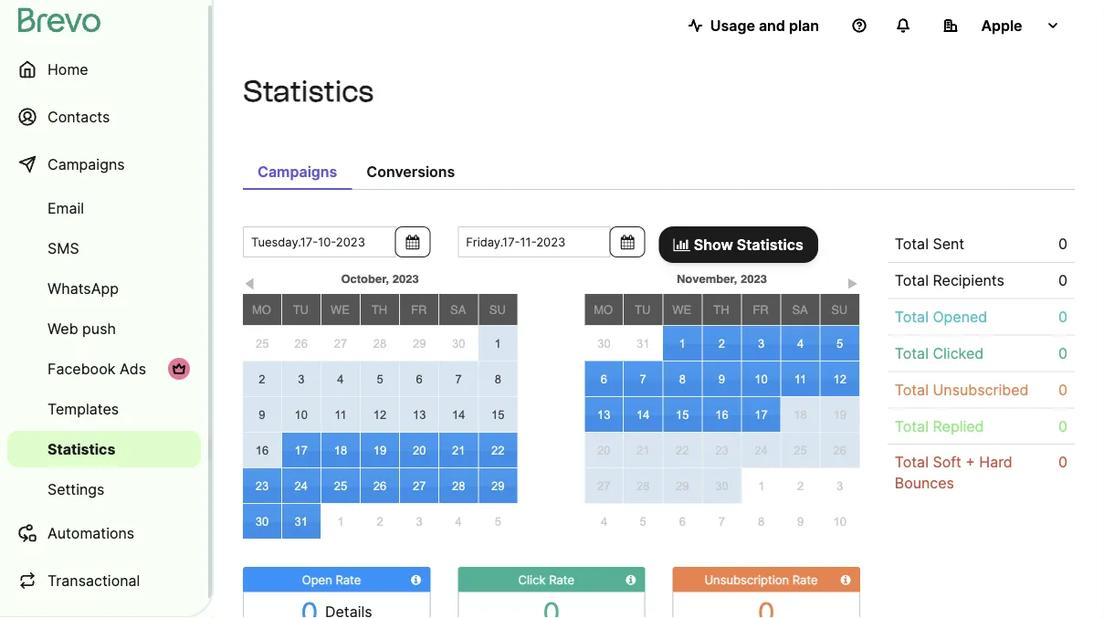 Task type: describe. For each thing, give the bounding box(es) containing it.
usage and plan button
[[674, 7, 834, 44]]

2023 for november,
[[741, 272, 767, 286]]

open
[[302, 573, 332, 587]]

2 20 link from the left
[[585, 433, 623, 468]]

0 horizontal spatial 18 link
[[322, 433, 360, 468]]

facebook ads
[[48, 360, 146, 378]]

▶
[[848, 277, 858, 291]]

1 horizontal spatial 6 link
[[585, 362, 623, 396]]

0 horizontal spatial 25 link
[[243, 326, 282, 361]]

29 for rightmost "29" "link"
[[676, 479, 689, 493]]

th for 2
[[714, 303, 730, 317]]

9 for the rightmost 9 link
[[798, 515, 804, 528]]

0 horizontal spatial 9 link
[[243, 397, 281, 432]]

0 vertical spatial 18 link
[[782, 397, 820, 432]]

facebook ads link
[[7, 351, 201, 387]]

opened
[[933, 308, 988, 326]]

clicked
[[933, 345, 984, 362]]

statistics inside statistics link
[[48, 440, 116, 458]]

unsubscription rate
[[705, 573, 818, 587]]

web push
[[48, 320, 116, 338]]

replied
[[933, 417, 985, 435]]

1 vertical spatial 19 link
[[361, 433, 399, 468]]

sms link
[[7, 230, 201, 267]]

2 22 link from the left
[[664, 433, 702, 468]]

0 for total replied
[[1059, 417, 1068, 435]]

soft
[[933, 454, 962, 472]]

sms
[[48, 239, 79, 257]]

0 for total opened
[[1059, 308, 1068, 326]]

2 14 from the left
[[637, 408, 650, 422]]

8 for '8' link to the right
[[758, 515, 765, 528]]

2 horizontal spatial 29 link
[[664, 469, 702, 503]]

sa for 4
[[793, 303, 808, 317]]

web push link
[[7, 311, 201, 347]]

2 horizontal spatial 6 link
[[663, 504, 703, 539]]

usage
[[711, 16, 756, 34]]

1 horizontal spatial 28 link
[[440, 469, 478, 503]]

total sent
[[895, 235, 965, 253]]

1 vertical spatial 31 link
[[282, 504, 321, 539]]

calendar image for the to text field
[[621, 235, 635, 249]]

email link
[[7, 190, 201, 227]]

mo for 30
[[594, 303, 613, 317]]

6 for the leftmost 6 link
[[416, 372, 423, 386]]

1 horizontal spatial 28
[[452, 479, 466, 493]]

2 15 link from the left
[[664, 397, 702, 432]]

home link
[[7, 48, 201, 91]]

1 horizontal spatial statistics
[[243, 74, 374, 109]]

0 horizontal spatial 8 link
[[479, 362, 518, 397]]

2 horizontal spatial 7 link
[[703, 504, 742, 539]]

web
[[48, 320, 78, 338]]

2 15 from the left
[[676, 408, 689, 422]]

0 horizontal spatial 28 link
[[360, 326, 400, 361]]

1 horizontal spatial 8 link
[[664, 362, 702, 397]]

0 horizontal spatial 28
[[374, 337, 387, 351]]

23 for bottom 23 link
[[256, 479, 269, 493]]

0 vertical spatial 19 link
[[821, 397, 860, 432]]

fr for november, 2023
[[753, 303, 769, 317]]

1 vertical spatial 11 link
[[322, 397, 360, 432]]

conversions
[[367, 163, 455, 180]]

home
[[48, 60, 88, 78]]

2 20 from the left
[[598, 444, 611, 457]]

total unsubscribed
[[895, 381, 1029, 399]]

26 for the leftmost 26 link
[[295, 337, 308, 351]]

0 horizontal spatial 10
[[295, 408, 308, 422]]

0 for total sent
[[1059, 235, 1068, 253]]

total soft + hard bounces
[[895, 454, 1013, 492]]

0 horizontal spatial 24 link
[[282, 469, 321, 503]]

2 horizontal spatial 9 link
[[781, 504, 821, 539]]

1 vertical spatial 17 link
[[282, 433, 321, 468]]

total for total recipients
[[895, 272, 929, 290]]

8 for '8' link to the left
[[495, 372, 502, 386]]

0 vertical spatial 24 link
[[742, 433, 781, 468]]

templates link
[[7, 391, 201, 428]]

contacts link
[[7, 95, 201, 139]]

october,
[[341, 272, 389, 286]]

recipients
[[933, 272, 1005, 290]]

27 for middle the 27 link
[[413, 479, 426, 493]]

su for 5
[[832, 303, 848, 317]]

6 for the rightmost 6 link
[[680, 515, 686, 529]]

1 vertical spatial 23 link
[[243, 469, 281, 503]]

◀ link
[[243, 273, 257, 291]]

click rate
[[519, 573, 575, 587]]

1 horizontal spatial 7 link
[[624, 362, 663, 396]]

contacts
[[48, 108, 110, 126]]

rate for unsubscription rate
[[793, 573, 818, 587]]

9 for the leftmost 9 link
[[259, 408, 265, 422]]

open rate
[[302, 573, 361, 587]]

29 for middle "29" "link"
[[492, 479, 505, 493]]

2 21 from the left
[[637, 444, 650, 457]]

unsubscribed
[[933, 381, 1029, 399]]

▶ link
[[846, 273, 860, 291]]

apple
[[982, 16, 1023, 34]]

total for total unsubscribed
[[895, 381, 929, 399]]

october, 2023
[[341, 272, 419, 286]]

0 horizontal spatial 7 link
[[440, 362, 478, 396]]

0 horizontal spatial 26 link
[[282, 326, 321, 361]]

0 horizontal spatial 29 link
[[400, 326, 439, 361]]

1 horizontal spatial 25 link
[[322, 469, 360, 503]]

1 horizontal spatial 17 link
[[742, 397, 781, 432]]

2 horizontal spatial 28 link
[[624, 469, 663, 503]]

november, 2023 ▶
[[677, 272, 858, 291]]

0 for total recipients
[[1059, 272, 1068, 290]]

tu for 26
[[293, 303, 309, 317]]

unsubscription
[[705, 573, 790, 587]]

1 vertical spatial 31
[[295, 515, 308, 529]]

0 horizontal spatial campaigns link
[[7, 143, 201, 186]]

settings link
[[7, 471, 201, 508]]

1 vertical spatial 19
[[374, 444, 387, 457]]

total for total soft + hard bounces
[[895, 454, 929, 472]]

2 horizontal spatial 10 link
[[821, 504, 860, 539]]

email
[[48, 199, 84, 217]]

tu for 31
[[635, 303, 651, 317]]

7 for 7 "link" to the middle
[[640, 372, 647, 386]]

automations link
[[7, 512, 201, 556]]

11 for topmost 11 link
[[795, 372, 807, 386]]

total for total clicked
[[895, 345, 929, 362]]

18 for the left "18" link
[[334, 444, 347, 457]]

th for 28
[[372, 303, 388, 317]]

2 horizontal spatial 28
[[637, 479, 650, 493]]

1 horizontal spatial campaigns
[[258, 163, 337, 180]]

8 for '8' link to the middle
[[680, 372, 686, 386]]

usage and plan
[[711, 16, 820, 34]]

0 horizontal spatial campaigns
[[48, 155, 125, 173]]

total clicked
[[895, 345, 984, 362]]

0 vertical spatial 10 link
[[742, 362, 781, 397]]

18 for the topmost "18" link
[[794, 408, 808, 422]]

1 horizontal spatial 16
[[716, 408, 729, 422]]

bar chart image
[[674, 238, 691, 252]]

1 vertical spatial 25 link
[[782, 433, 820, 468]]

17 for bottom the "17" link
[[295, 444, 308, 457]]

november,
[[677, 272, 738, 286]]

2 horizontal spatial 27 link
[[585, 469, 623, 503]]

1 vertical spatial 16 link
[[243, 433, 281, 468]]

1 vertical spatial 12 link
[[361, 397, 399, 432]]

29 for leftmost "29" "link"
[[413, 337, 426, 351]]

1 20 from the left
[[413, 444, 426, 457]]

total replied
[[895, 417, 985, 435]]

hard
[[980, 454, 1013, 472]]

22 for 2nd 22 "link" from the right
[[492, 444, 505, 457]]

13 for first 13 link from right
[[598, 408, 611, 422]]

1 horizontal spatial 12
[[834, 372, 847, 386]]

info circle image for unsubscription rate
[[841, 574, 851, 586]]

2 horizontal spatial 8 link
[[742, 504, 781, 539]]

17 for right the "17" link
[[755, 408, 768, 422]]

whatsapp link
[[7, 270, 201, 307]]

0 horizontal spatial 6 link
[[400, 362, 439, 396]]

1 horizontal spatial campaigns link
[[243, 154, 352, 190]]

0 vertical spatial 10
[[755, 372, 768, 386]]

1 horizontal spatial 23 link
[[703, 433, 741, 468]]

statistics inside show statistics button
[[737, 236, 804, 254]]

27 for the left the 27 link
[[334, 337, 347, 351]]

apple button
[[929, 7, 1075, 44]]

25 for 25 link to the middle
[[794, 444, 808, 457]]

1 horizontal spatial 19
[[834, 408, 847, 422]]

templates
[[48, 400, 119, 418]]

1 horizontal spatial 27 link
[[400, 469, 439, 503]]

fr for october, 2023
[[411, 303, 427, 317]]

From text field
[[243, 227, 396, 258]]

2 vertical spatial 26 link
[[361, 469, 399, 503]]

show
[[694, 236, 734, 254]]



Task type: locate. For each thing, give the bounding box(es) containing it.
8 link
[[479, 362, 518, 397], [664, 362, 702, 397], [742, 504, 781, 539]]

0 horizontal spatial 14
[[452, 408, 466, 422]]

total
[[895, 235, 929, 253], [895, 272, 929, 290], [895, 308, 929, 326], [895, 345, 929, 362], [895, 381, 929, 399], [895, 417, 929, 435], [895, 454, 929, 472]]

0 vertical spatial 11 link
[[782, 362, 820, 397]]

settings
[[48, 481, 105, 498]]

total down total clicked
[[895, 381, 929, 399]]

8
[[495, 372, 502, 386], [680, 372, 686, 386], [758, 515, 765, 528]]

13 for second 13 link from the right
[[413, 408, 426, 422]]

13
[[413, 408, 426, 422], [598, 408, 611, 422]]

calendar image left bar chart icon
[[621, 235, 635, 249]]

october, 2023 link
[[282, 268, 479, 290]]

campaigns link up email 'link'
[[7, 143, 201, 186]]

10 link
[[742, 362, 781, 397], [282, 397, 321, 432], [821, 504, 860, 539]]

2 th from the left
[[714, 303, 730, 317]]

2023 down show statistics
[[741, 272, 767, 286]]

3
[[758, 337, 765, 350], [298, 372, 305, 386], [837, 479, 844, 493], [416, 515, 423, 529]]

left___rvooi image
[[172, 362, 186, 376]]

total for total sent
[[895, 235, 929, 253]]

20
[[413, 444, 426, 457], [598, 444, 611, 457]]

2 14 link from the left
[[624, 397, 663, 432]]

1 horizontal spatial calendar image
[[621, 235, 635, 249]]

0 horizontal spatial calendar image
[[406, 235, 420, 249]]

1 horizontal spatial 6
[[601, 372, 608, 386]]

calendar image up october, 2023 link
[[406, 235, 420, 249]]

2 info circle image from the left
[[841, 574, 851, 586]]

rate right open
[[336, 573, 361, 587]]

1 0 from the top
[[1059, 235, 1068, 253]]

2 vertical spatial 9
[[798, 515, 804, 528]]

1 vertical spatial 16
[[256, 444, 269, 457]]

statistics link
[[7, 431, 201, 468]]

1 22 from the left
[[492, 444, 505, 457]]

2023
[[393, 272, 419, 286], [741, 272, 767, 286]]

1 horizontal spatial 7
[[640, 372, 647, 386]]

sa down october, 2023 link
[[451, 303, 466, 317]]

1 horizontal spatial 31 link
[[624, 326, 663, 361]]

2 horizontal spatial 26
[[834, 444, 847, 457]]

7 total from the top
[[895, 454, 929, 472]]

To text field
[[458, 227, 611, 258]]

total inside total soft + hard bounces
[[895, 454, 929, 472]]

1 13 link from the left
[[400, 397, 439, 432]]

1 2023 from the left
[[393, 272, 419, 286]]

info circle image
[[411, 574, 421, 586]]

0 for total clicked
[[1059, 345, 1068, 362]]

2 horizontal spatial 29
[[676, 479, 689, 493]]

2 13 link from the left
[[585, 397, 623, 432]]

21 link
[[440, 433, 478, 468], [624, 433, 663, 468]]

0 vertical spatial 17 link
[[742, 397, 781, 432]]

24
[[755, 444, 768, 457], [295, 479, 308, 493]]

18 link
[[782, 397, 820, 432], [322, 433, 360, 468]]

2 mo from the left
[[594, 303, 613, 317]]

3 total from the top
[[895, 308, 929, 326]]

2 13 from the left
[[598, 408, 611, 422]]

2 vertical spatial 10
[[834, 515, 847, 528]]

0 horizontal spatial 13 link
[[400, 397, 439, 432]]

fr down november, 2023 ▶
[[753, 303, 769, 317]]

1 vertical spatial 12
[[374, 408, 387, 422]]

0 horizontal spatial 25
[[256, 337, 269, 351]]

2 horizontal spatial 27
[[598, 479, 611, 493]]

2 2023 from the left
[[741, 272, 767, 286]]

1 horizontal spatial 15 link
[[664, 397, 702, 432]]

we down october,
[[331, 303, 350, 317]]

24 link
[[742, 433, 781, 468], [282, 469, 321, 503]]

2
[[719, 337, 726, 350], [259, 372, 265, 386], [798, 479, 804, 493], [377, 515, 383, 529]]

1 horizontal spatial 10
[[755, 372, 768, 386]]

we down november,
[[673, 303, 692, 317]]

1 vertical spatial 24 link
[[282, 469, 321, 503]]

0 vertical spatial 23
[[716, 444, 729, 457]]

campaigns link up the from text box
[[243, 154, 352, 190]]

0 horizontal spatial info circle image
[[626, 574, 636, 586]]

2023 inside november, 2023 ▶
[[741, 272, 767, 286]]

9 for the middle 9 link
[[719, 372, 726, 386]]

22 link
[[479, 433, 518, 468], [664, 433, 702, 468]]

0 horizontal spatial we
[[331, 303, 350, 317]]

1 horizontal spatial info circle image
[[841, 574, 851, 586]]

0 horizontal spatial su
[[490, 303, 506, 317]]

0 horizontal spatial 19 link
[[361, 433, 399, 468]]

total up total clicked
[[895, 308, 929, 326]]

sa down november, 2023 ▶
[[793, 303, 808, 317]]

bounces
[[895, 475, 955, 492]]

click
[[519, 573, 546, 587]]

14 link
[[440, 397, 478, 432], [624, 397, 663, 432]]

tu down the from text box
[[293, 303, 309, 317]]

1 horizontal spatial 2023
[[741, 272, 767, 286]]

1 total from the top
[[895, 235, 929, 253]]

1 calendar image from the left
[[406, 235, 420, 249]]

fr
[[411, 303, 427, 317], [753, 303, 769, 317]]

16
[[716, 408, 729, 422], [256, 444, 269, 457]]

2 horizontal spatial statistics
[[737, 236, 804, 254]]

campaigns up the from text box
[[258, 163, 337, 180]]

2 21 link from the left
[[624, 433, 663, 468]]

calendar image
[[406, 235, 420, 249], [621, 235, 635, 249]]

1 13 from the left
[[413, 408, 426, 422]]

total left 'clicked'
[[895, 345, 929, 362]]

17
[[755, 408, 768, 422], [295, 444, 308, 457]]

rate
[[336, 573, 361, 587], [549, 573, 575, 587], [793, 573, 818, 587]]

11 for the bottommost 11 link
[[335, 408, 347, 422]]

transactional
[[48, 572, 140, 590]]

7 for the left 7 "link"
[[456, 372, 462, 386]]

info circle image right unsubscription rate
[[841, 574, 851, 586]]

23 for the rightmost 23 link
[[716, 444, 729, 457]]

total for total replied
[[895, 417, 929, 435]]

0 horizontal spatial 16
[[256, 444, 269, 457]]

1 su from the left
[[490, 303, 506, 317]]

16 link
[[703, 397, 741, 432], [243, 433, 281, 468]]

7 0 from the top
[[1059, 454, 1068, 472]]

0 horizontal spatial 13
[[413, 408, 426, 422]]

total for total opened
[[895, 308, 929, 326]]

0 vertical spatial 9 link
[[703, 362, 741, 397]]

24 for top 24 link
[[755, 444, 768, 457]]

calendar image for the from text box
[[406, 235, 420, 249]]

3 rate from the left
[[793, 573, 818, 587]]

1 vertical spatial 26
[[834, 444, 847, 457]]

1 horizontal spatial 18
[[794, 408, 808, 422]]

20 link
[[400, 433, 439, 468], [585, 433, 623, 468]]

0 horizontal spatial 26
[[295, 337, 308, 351]]

0 vertical spatial 12 link
[[821, 362, 860, 397]]

2 rate from the left
[[549, 573, 575, 587]]

ads
[[120, 360, 146, 378]]

2 horizontal spatial 6
[[680, 515, 686, 529]]

0 horizontal spatial 10 link
[[282, 397, 321, 432]]

su for 1
[[490, 303, 506, 317]]

0 vertical spatial 23 link
[[703, 433, 741, 468]]

1 horizontal spatial 14 link
[[624, 397, 663, 432]]

1 21 link from the left
[[440, 433, 478, 468]]

3 0 from the top
[[1059, 308, 1068, 326]]

1 mo from the left
[[252, 303, 271, 317]]

su down ▶
[[832, 303, 848, 317]]

show statistics
[[691, 236, 804, 254]]

0 horizontal spatial 7
[[456, 372, 462, 386]]

0 horizontal spatial 29
[[413, 337, 426, 351]]

22
[[492, 444, 505, 457], [676, 444, 689, 457]]

0 horizontal spatial 20 link
[[400, 433, 439, 468]]

4 total from the top
[[895, 345, 929, 362]]

27 for right the 27 link
[[598, 479, 611, 493]]

2 calendar image from the left
[[621, 235, 635, 249]]

info circle image right the click rate
[[626, 574, 636, 586]]

total down total sent
[[895, 272, 929, 290]]

17 link
[[742, 397, 781, 432], [282, 433, 321, 468]]

2 sa from the left
[[793, 303, 808, 317]]

2 fr from the left
[[753, 303, 769, 317]]

1 tu from the left
[[293, 303, 309, 317]]

26 for middle 26 link
[[834, 444, 847, 457]]

push
[[82, 320, 116, 338]]

1 horizontal spatial 29 link
[[479, 469, 518, 503]]

0 vertical spatial 26 link
[[282, 326, 321, 361]]

0 horizontal spatial 15
[[492, 408, 505, 422]]

0 vertical spatial 31
[[637, 337, 650, 351]]

21
[[452, 444, 466, 457], [637, 444, 650, 457]]

2 total from the top
[[895, 272, 929, 290]]

12 link
[[821, 362, 860, 397], [361, 397, 399, 432]]

we
[[331, 303, 350, 317], [673, 303, 692, 317]]

0 horizontal spatial mo
[[252, 303, 271, 317]]

rate for open rate
[[336, 573, 361, 587]]

0
[[1059, 235, 1068, 253], [1059, 272, 1068, 290], [1059, 308, 1068, 326], [1059, 345, 1068, 362], [1059, 381, 1068, 399], [1059, 417, 1068, 435], [1059, 454, 1068, 472]]

1 horizontal spatial 29
[[492, 479, 505, 493]]

2 0 from the top
[[1059, 272, 1068, 290]]

plan
[[789, 16, 820, 34]]

2 vertical spatial 9 link
[[781, 504, 821, 539]]

0 vertical spatial 26
[[295, 337, 308, 351]]

rate right click
[[549, 573, 575, 587]]

2 22 from the left
[[676, 444, 689, 457]]

0 vertical spatial 31 link
[[624, 326, 663, 361]]

1 horizontal spatial 9 link
[[703, 362, 741, 397]]

tu
[[293, 303, 309, 317], [635, 303, 651, 317]]

28
[[374, 337, 387, 351], [452, 479, 466, 493], [637, 479, 650, 493]]

1 vertical spatial 10 link
[[282, 397, 321, 432]]

1 21 from the left
[[452, 444, 466, 457]]

1 15 link from the left
[[479, 397, 518, 432]]

1 horizontal spatial 10 link
[[742, 362, 781, 397]]

30 link
[[439, 326, 479, 361], [585, 326, 624, 361], [703, 469, 741, 503], [243, 504, 281, 539]]

1 rate from the left
[[336, 573, 361, 587]]

6 0 from the top
[[1059, 417, 1068, 435]]

th
[[372, 303, 388, 317], [714, 303, 730, 317]]

5 total from the top
[[895, 381, 929, 399]]

1 horizontal spatial 21
[[637, 444, 650, 457]]

24 for the leftmost 24 link
[[295, 479, 308, 493]]

mo for 25
[[252, 303, 271, 317]]

5 link
[[821, 326, 860, 361], [361, 362, 399, 396], [624, 504, 663, 539], [479, 505, 518, 539]]

2 link
[[703, 326, 741, 361], [243, 362, 281, 396], [781, 469, 821, 504], [360, 505, 400, 539]]

total recipients
[[895, 272, 1005, 290]]

1 15 from the left
[[492, 408, 505, 422]]

0 vertical spatial 19
[[834, 408, 847, 422]]

1 14 link from the left
[[440, 397, 478, 432]]

2023 for october,
[[393, 272, 419, 286]]

th down october, 2023 link
[[372, 303, 388, 317]]

1 20 link from the left
[[400, 433, 439, 468]]

0 horizontal spatial tu
[[293, 303, 309, 317]]

1 horizontal spatial 13
[[598, 408, 611, 422]]

7 for the rightmost 7 "link"
[[719, 515, 726, 529]]

tu down november, 2023 link
[[635, 303, 651, 317]]

1 we from the left
[[331, 303, 350, 317]]

2023 right october,
[[393, 272, 419, 286]]

1 horizontal spatial we
[[673, 303, 692, 317]]

0 horizontal spatial 21 link
[[440, 433, 478, 468]]

+
[[966, 454, 976, 472]]

0 horizontal spatial 23 link
[[243, 469, 281, 503]]

22 for 1st 22 "link" from right
[[676, 444, 689, 457]]

1 horizontal spatial 18 link
[[782, 397, 820, 432]]

1 vertical spatial 10
[[295, 408, 308, 422]]

sa for 30
[[451, 303, 466, 317]]

rate for click rate
[[549, 573, 575, 587]]

transactional link
[[7, 559, 201, 603]]

14
[[452, 408, 466, 422], [637, 408, 650, 422]]

info circle image for click rate
[[626, 574, 636, 586]]

automations
[[48, 524, 135, 542]]

rate right unsubscription at the bottom right of page
[[793, 573, 818, 587]]

15
[[492, 408, 505, 422], [676, 408, 689, 422]]

fr down october, 2023 at left
[[411, 303, 427, 317]]

25 for the leftmost 25 link
[[256, 337, 269, 351]]

1 22 link from the left
[[479, 433, 518, 468]]

1 horizontal spatial 8
[[680, 372, 686, 386]]

6 total from the top
[[895, 417, 929, 435]]

and
[[759, 16, 786, 34]]

7
[[456, 372, 462, 386], [640, 372, 647, 386], [719, 515, 726, 529]]

0 horizontal spatial 27 link
[[321, 326, 360, 361]]

0 horizontal spatial 27
[[334, 337, 347, 351]]

0 vertical spatial 11
[[795, 372, 807, 386]]

0 horizontal spatial fr
[[411, 303, 427, 317]]

12
[[834, 372, 847, 386], [374, 408, 387, 422]]

1 th from the left
[[372, 303, 388, 317]]

sent
[[933, 235, 965, 253]]

1 sa from the left
[[451, 303, 466, 317]]

25 link
[[243, 326, 282, 361], [782, 433, 820, 468], [322, 469, 360, 503]]

5
[[837, 337, 844, 350], [377, 372, 383, 386], [640, 515, 647, 529], [495, 515, 502, 529]]

2 tu from the left
[[635, 303, 651, 317]]

1 info circle image from the left
[[626, 574, 636, 586]]

11 link
[[782, 362, 820, 397], [322, 397, 360, 432]]

su
[[490, 303, 506, 317], [832, 303, 848, 317]]

su down the to text field
[[490, 303, 506, 317]]

campaigns up email 'link'
[[48, 155, 125, 173]]

1 horizontal spatial 26
[[374, 479, 387, 493]]

total opened
[[895, 308, 988, 326]]

0 for total soft + hard bounces
[[1059, 454, 1068, 472]]

2 horizontal spatial 26 link
[[821, 433, 860, 468]]

0 horizontal spatial 24
[[295, 479, 308, 493]]

0 for total unsubscribed
[[1059, 381, 1068, 399]]

26 for bottommost 26 link
[[374, 479, 387, 493]]

0 vertical spatial 16
[[716, 408, 729, 422]]

7 link
[[440, 362, 478, 396], [624, 362, 663, 396], [703, 504, 742, 539]]

we for october, 2023
[[331, 303, 350, 317]]

facebook
[[48, 360, 115, 378]]

2 we from the left
[[673, 303, 692, 317]]

1 horizontal spatial 19 link
[[821, 397, 860, 432]]

1 vertical spatial 24
[[295, 479, 308, 493]]

6 for the middle 6 link
[[601, 372, 608, 386]]

2 su from the left
[[832, 303, 848, 317]]

th down november, 2023 link
[[714, 303, 730, 317]]

23
[[716, 444, 729, 457], [256, 479, 269, 493]]

total left sent
[[895, 235, 929, 253]]

0 vertical spatial 16 link
[[703, 397, 741, 432]]

we for november, 2023
[[673, 303, 692, 317]]

total up bounces
[[895, 454, 929, 472]]

2 horizontal spatial 9
[[798, 515, 804, 528]]

1 vertical spatial 26 link
[[821, 433, 860, 468]]

november, 2023 link
[[624, 268, 821, 290]]

1 14 from the left
[[452, 408, 466, 422]]

3 link
[[742, 326, 781, 361], [282, 362, 321, 396], [821, 469, 860, 504], [400, 505, 439, 539]]

1 fr from the left
[[411, 303, 427, 317]]

1 horizontal spatial 11 link
[[782, 362, 820, 397]]

0 vertical spatial 17
[[755, 408, 768, 422]]

1 horizontal spatial 11
[[795, 372, 807, 386]]

whatsapp
[[48, 280, 119, 297]]

total left replied
[[895, 417, 929, 435]]

info circle image
[[626, 574, 636, 586], [841, 574, 851, 586]]

campaigns link
[[7, 143, 201, 186], [243, 154, 352, 190]]

1 horizontal spatial 27
[[413, 479, 426, 493]]

31 link
[[624, 326, 663, 361], [282, 504, 321, 539]]

◀
[[244, 277, 256, 291]]

0 horizontal spatial 15 link
[[479, 397, 518, 432]]

1 horizontal spatial 22 link
[[664, 433, 702, 468]]

6 link
[[400, 362, 439, 396], [585, 362, 623, 396], [663, 504, 703, 539]]

27
[[334, 337, 347, 351], [413, 479, 426, 493], [598, 479, 611, 493]]

1 horizontal spatial 31
[[637, 337, 650, 351]]

13 link
[[400, 397, 439, 432], [585, 397, 623, 432]]

show statistics button
[[659, 227, 819, 263]]

1 horizontal spatial 16 link
[[703, 397, 741, 432]]

0 horizontal spatial 12
[[374, 408, 387, 422]]

27 link
[[321, 326, 360, 361], [400, 469, 439, 503], [585, 469, 623, 503]]

5 0 from the top
[[1059, 381, 1068, 399]]

conversions link
[[352, 154, 470, 190]]

25 for middle 25 link
[[334, 479, 347, 493]]

2 horizontal spatial 25
[[794, 444, 808, 457]]

4 0 from the top
[[1059, 345, 1068, 362]]



Task type: vqa. For each thing, say whether or not it's contained in the screenshot.


